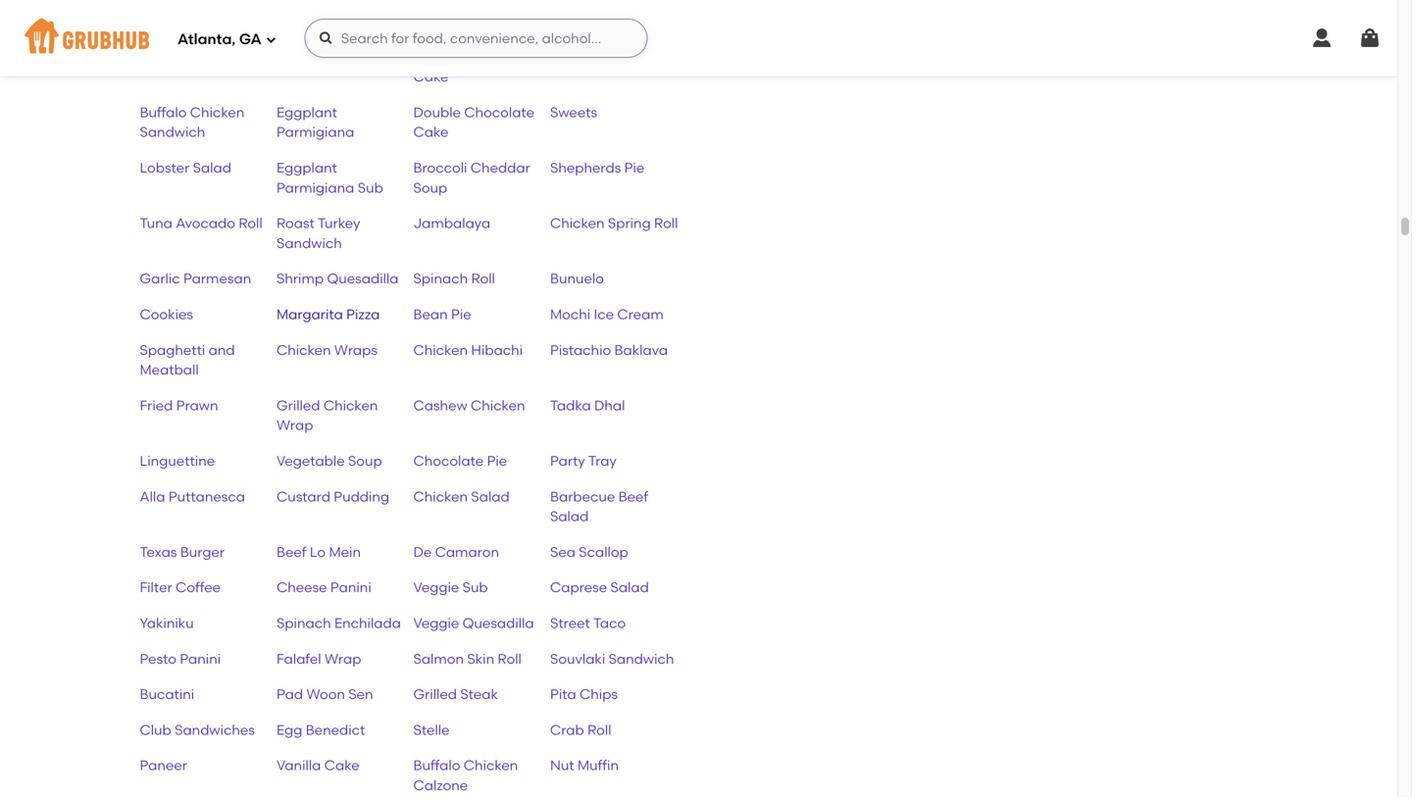 Task type: locate. For each thing, give the bounding box(es) containing it.
roll
[[239, 215, 263, 232], [654, 215, 678, 232], [471, 270, 495, 287], [498, 651, 522, 667], [588, 722, 612, 739]]

wrap down spinach enchilada "link"
[[325, 651, 361, 667]]

0 vertical spatial beef
[[619, 488, 649, 505]]

sub up veggie quesadilla
[[463, 580, 488, 596]]

beef left lo
[[277, 544, 307, 561]]

roll right skin at bottom left
[[498, 651, 522, 667]]

salmon
[[414, 651, 464, 667]]

cookies
[[140, 306, 193, 323]]

salad down buffalo chicken sandwich link
[[193, 159, 231, 176]]

meatball
[[140, 362, 199, 378]]

salad
[[193, 159, 231, 176], [471, 488, 510, 505], [550, 508, 589, 525], [611, 580, 649, 596]]

salad down sea scallop link
[[611, 580, 649, 596]]

grilled inside "grilled chicken wrap"
[[277, 397, 320, 414]]

1 vertical spatial beef
[[277, 544, 307, 561]]

salad for chicken salad
[[471, 488, 510, 505]]

parmesan
[[183, 270, 251, 287]]

roll inside "link"
[[239, 215, 263, 232]]

1 parmigiana from the top
[[277, 124, 355, 141]]

2 horizontal spatial pie
[[625, 159, 645, 176]]

cake down white at the top of the page
[[414, 68, 449, 85]]

1 horizontal spatial svg image
[[319, 30, 334, 46]]

0 vertical spatial sandwich
[[140, 124, 205, 141]]

paneer
[[140, 758, 187, 774]]

caprese salad
[[550, 580, 649, 596]]

1 horizontal spatial spinach
[[414, 270, 468, 287]]

custard pudding
[[277, 488, 390, 505]]

white
[[414, 48, 452, 65]]

pie for shepherds pie
[[625, 159, 645, 176]]

garlic parmesan
[[140, 270, 251, 287]]

cheese panini
[[277, 580, 372, 596]]

sandwich inside roast turkey sandwich
[[277, 235, 342, 252]]

1 vertical spatial quesadilla
[[463, 615, 534, 632]]

falafel
[[277, 651, 321, 667]]

1 vertical spatial parmigiana
[[277, 179, 355, 196]]

pie for bean pie
[[451, 306, 472, 323]]

pad
[[277, 686, 303, 703]]

1 vertical spatial spinach
[[277, 615, 331, 632]]

pistachio baklava
[[550, 342, 668, 358]]

chicken inside 'link'
[[277, 342, 331, 358]]

panini
[[331, 580, 372, 596], [180, 651, 221, 667]]

cake
[[414, 68, 449, 85], [414, 124, 449, 141], [325, 758, 360, 774]]

quesadilla down veggie sub link
[[463, 615, 534, 632]]

burger up coffee
[[180, 544, 225, 561]]

soup inside the 'broccoli cheddar soup'
[[414, 179, 448, 196]]

cake inside double chocolate cake
[[414, 124, 449, 141]]

0 horizontal spatial panini
[[180, 651, 221, 667]]

1 vertical spatial chocolate
[[464, 104, 535, 121]]

1 vertical spatial sandwich
[[277, 235, 342, 252]]

cake down egg benedict link
[[325, 758, 360, 774]]

grilled up vegetable
[[277, 397, 320, 414]]

sub
[[358, 179, 383, 196], [463, 580, 488, 596]]

chocolate for white chocolate cake
[[456, 48, 526, 65]]

sandwich inside souvlaki sandwich link
[[609, 651, 674, 667]]

pesto panini
[[140, 651, 221, 667]]

sub up turkey
[[358, 179, 383, 196]]

1 vertical spatial soup
[[348, 453, 382, 469]]

1 vertical spatial grilled
[[414, 686, 457, 703]]

veggie up salmon at the bottom left of the page
[[414, 615, 459, 632]]

1 horizontal spatial quesadilla
[[463, 615, 534, 632]]

salad for caprese salad
[[611, 580, 649, 596]]

street taco link
[[550, 614, 687, 634]]

beef down party tray 'link'
[[619, 488, 649, 505]]

lobster salad link
[[140, 158, 277, 198]]

parmigiana
[[277, 124, 355, 141], [277, 179, 355, 196]]

0 vertical spatial spinach
[[414, 270, 468, 287]]

buffalo inside buffalo chicken calzone
[[414, 758, 461, 774]]

party tray link
[[550, 451, 687, 471]]

1 horizontal spatial wrap
[[325, 651, 361, 667]]

pie for chocolate pie
[[487, 453, 507, 469]]

0 horizontal spatial grilled
[[277, 397, 320, 414]]

cake for double chocolate cake
[[414, 124, 449, 141]]

chicken down orange
[[550, 13, 605, 29]]

0 vertical spatial buffalo
[[140, 104, 187, 121]]

de camaron link
[[414, 542, 550, 562]]

svg image right ga
[[266, 34, 277, 46]]

pie right bean
[[451, 306, 472, 323]]

veggie quesadilla link
[[414, 614, 550, 634]]

prawn
[[176, 397, 218, 414]]

eggplant parmigiana sub
[[277, 159, 383, 196]]

0 vertical spatial sub
[[358, 179, 383, 196]]

veggie inside veggie sub link
[[414, 580, 459, 596]]

svg image up lamb burger
[[319, 30, 334, 46]]

pistachio
[[550, 342, 611, 358]]

2 vertical spatial sandwich
[[609, 651, 674, 667]]

veggie inside 'veggie quesadilla' link
[[414, 615, 459, 632]]

0 vertical spatial eggplant
[[277, 104, 337, 121]]

chocolate right white at the top of the page
[[456, 48, 526, 65]]

spaghetti and meatball
[[140, 342, 235, 378]]

1 horizontal spatial sandwich
[[277, 235, 342, 252]]

eggplant
[[277, 104, 337, 121], [277, 159, 337, 176]]

spinach down cheese
[[277, 615, 331, 632]]

garlic parmesan link
[[140, 269, 277, 289]]

spinach for spinach enchilada
[[277, 615, 331, 632]]

spinach up bean pie
[[414, 270, 468, 287]]

sandwiches
[[175, 722, 255, 739]]

cheese
[[277, 580, 327, 596]]

scallop
[[579, 544, 629, 561]]

cheese panini link
[[277, 578, 414, 598]]

crab
[[550, 722, 584, 739]]

0 horizontal spatial beef
[[277, 544, 307, 561]]

chicken hibachi
[[414, 342, 523, 358]]

muffin
[[578, 758, 619, 774]]

veggie sub link
[[414, 578, 550, 598]]

1 horizontal spatial soup
[[414, 179, 448, 196]]

street
[[550, 615, 590, 632]]

1 vertical spatial burger
[[180, 544, 225, 561]]

0 vertical spatial soup
[[414, 179, 448, 196]]

2 vertical spatial pie
[[487, 453, 507, 469]]

vegetable soup
[[277, 453, 382, 469]]

2 eggplant from the top
[[277, 159, 337, 176]]

1 vertical spatial sub
[[463, 580, 488, 596]]

chicken wraps
[[277, 342, 378, 358]]

spinach for spinach roll
[[414, 270, 468, 287]]

grilled chicken wrap
[[277, 397, 378, 434]]

chocolate inside white chocolate cake
[[456, 48, 526, 65]]

svg image right svg image
[[1359, 26, 1382, 50]]

chocolate pie link
[[414, 451, 550, 471]]

pesto
[[140, 651, 177, 667]]

crab roll
[[550, 722, 612, 739]]

panini down yakiniku link
[[180, 651, 221, 667]]

0 vertical spatial parmigiana
[[277, 124, 355, 141]]

pie
[[625, 159, 645, 176], [451, 306, 472, 323], [487, 453, 507, 469]]

1 horizontal spatial panini
[[331, 580, 372, 596]]

grilled
[[277, 397, 320, 414], [414, 686, 457, 703]]

1 vertical spatial eggplant
[[277, 159, 337, 176]]

salad down barbecue
[[550, 508, 589, 525]]

party tray
[[550, 453, 617, 469]]

roll left roast
[[239, 215, 263, 232]]

1 horizontal spatial burger
[[319, 48, 363, 65]]

1 vertical spatial wrap
[[325, 651, 361, 667]]

sandwich up lobster
[[140, 124, 205, 141]]

roll right 'crab' at bottom left
[[588, 722, 612, 739]]

buffalo chicken sandwich link
[[140, 102, 277, 142]]

0 vertical spatial chocolate
[[456, 48, 526, 65]]

1 vertical spatial buffalo
[[414, 758, 461, 774]]

taco
[[594, 615, 626, 632]]

cake inside white chocolate cake
[[414, 68, 449, 85]]

seekh
[[140, 48, 180, 65]]

de camaron
[[414, 544, 499, 561]]

0 vertical spatial quesadilla
[[327, 270, 399, 287]]

eggplant inside 'eggplant parmigiana'
[[277, 104, 337, 121]]

2 veggie from the top
[[414, 615, 459, 632]]

chicken down bean pie
[[414, 342, 468, 358]]

chicken down chicken wraps 'link'
[[324, 397, 378, 414]]

chicken inside "grilled chicken wrap"
[[324, 397, 378, 414]]

quesadilla for shrimp quesadilla
[[327, 270, 399, 287]]

1 horizontal spatial beef
[[619, 488, 649, 505]]

chicken down stelle "link"
[[464, 758, 518, 774]]

0 horizontal spatial sub
[[358, 179, 383, 196]]

broccoli cheddar soup
[[414, 159, 531, 196]]

2 parmigiana from the top
[[277, 179, 355, 196]]

enchilada
[[335, 615, 401, 632]]

0 horizontal spatial soup
[[348, 453, 382, 469]]

sea scallop
[[550, 544, 629, 561]]

0 vertical spatial pie
[[625, 159, 645, 176]]

chocolate down the white chocolate cake link
[[464, 104, 535, 121]]

caprese salad link
[[550, 578, 687, 598]]

soup inside "link"
[[348, 453, 382, 469]]

1 vertical spatial cake
[[414, 124, 449, 141]]

roll right spring on the left of the page
[[654, 215, 678, 232]]

0 horizontal spatial wrap
[[277, 417, 313, 434]]

spinach roll
[[414, 270, 495, 287]]

quesadilla for veggie quesadilla
[[463, 615, 534, 632]]

burger for texas burger
[[180, 544, 225, 561]]

sandwich inside buffalo chicken sandwich
[[140, 124, 205, 141]]

roast turkey sandwich
[[277, 215, 361, 252]]

dhal
[[595, 397, 625, 414]]

souvlaki sandwich link
[[550, 649, 687, 669]]

wrap up vegetable
[[277, 417, 313, 434]]

sub inside 'eggplant parmigiana sub'
[[358, 179, 383, 196]]

chocolate up chicken salad
[[414, 453, 484, 469]]

burger right lamb
[[319, 48, 363, 65]]

sandwich down roast
[[277, 235, 342, 252]]

veggie down de
[[414, 580, 459, 596]]

pie down sweets link
[[625, 159, 645, 176]]

beef inside barbecue beef salad
[[619, 488, 649, 505]]

buffalo for buffalo chicken sandwich
[[140, 104, 187, 121]]

1 horizontal spatial buffalo
[[414, 758, 461, 774]]

wrap inside "grilled chicken wrap"
[[277, 417, 313, 434]]

0 horizontal spatial pie
[[451, 306, 472, 323]]

quesadilla up pizza
[[327, 270, 399, 287]]

soup down broccoli
[[414, 179, 448, 196]]

grilled down salmon at the bottom left of the page
[[414, 686, 457, 703]]

buffalo up lobster
[[140, 104, 187, 121]]

veggie for veggie sub
[[414, 580, 459, 596]]

0 vertical spatial grilled
[[277, 397, 320, 414]]

panini down beef lo mein link
[[331, 580, 372, 596]]

eggplant down lamb
[[277, 104, 337, 121]]

spaghetti
[[140, 342, 205, 358]]

0 vertical spatial burger
[[319, 48, 363, 65]]

1 horizontal spatial pie
[[487, 453, 507, 469]]

1 vertical spatial pie
[[451, 306, 472, 323]]

hibachi
[[471, 342, 523, 358]]

party
[[550, 453, 585, 469]]

0 vertical spatial wrap
[[277, 417, 313, 434]]

veggie sub
[[414, 580, 488, 596]]

chicken down seekh kebab link
[[190, 104, 245, 121]]

lobster
[[140, 159, 190, 176]]

chicken down margarita
[[277, 342, 331, 358]]

svg image
[[1359, 26, 1382, 50], [319, 30, 334, 46], [266, 34, 277, 46]]

wrap
[[277, 417, 313, 434], [325, 651, 361, 667]]

de
[[414, 544, 432, 561]]

1 vertical spatial veggie
[[414, 615, 459, 632]]

0 horizontal spatial buffalo
[[140, 104, 187, 121]]

buffalo inside buffalo chicken sandwich
[[140, 104, 187, 121]]

yakiniku link
[[140, 614, 277, 634]]

mochi ice cream link
[[550, 305, 687, 325]]

0 vertical spatial panini
[[331, 580, 372, 596]]

0 horizontal spatial quesadilla
[[327, 270, 399, 287]]

spinach roll link
[[414, 269, 550, 289]]

cake down the double at the left of page
[[414, 124, 449, 141]]

2 horizontal spatial sandwich
[[609, 651, 674, 667]]

roll for skin
[[498, 651, 522, 667]]

buffalo up 'calzone'
[[414, 758, 461, 774]]

texas burger
[[140, 544, 225, 561]]

spinach inside "link"
[[277, 615, 331, 632]]

soup up pudding
[[348, 453, 382, 469]]

mein
[[329, 544, 361, 561]]

1 vertical spatial panini
[[180, 651, 221, 667]]

chocolate inside double chocolate cake
[[464, 104, 535, 121]]

1 horizontal spatial grilled
[[414, 686, 457, 703]]

0 horizontal spatial spinach
[[277, 615, 331, 632]]

0 vertical spatial veggie
[[414, 580, 459, 596]]

chicken inside the orange flavored chicken
[[550, 13, 605, 29]]

0 horizontal spatial sandwich
[[140, 124, 205, 141]]

veggie for veggie quesadilla
[[414, 615, 459, 632]]

eggplant inside 'eggplant parmigiana sub'
[[277, 159, 337, 176]]

nut muffin link
[[550, 756, 687, 796]]

parmigiana inside 'eggplant parmigiana sub'
[[277, 179, 355, 196]]

shepherds
[[550, 159, 621, 176]]

1 eggplant from the top
[[277, 104, 337, 121]]

1 veggie from the top
[[414, 580, 459, 596]]

0 horizontal spatial burger
[[180, 544, 225, 561]]

salad down chocolate pie link
[[471, 488, 510, 505]]

alla puttanesca link
[[140, 487, 277, 527]]

pie down cashew chicken link
[[487, 453, 507, 469]]

cream
[[618, 306, 664, 323]]

parmigiana up 'eggplant parmigiana sub'
[[277, 124, 355, 141]]

eggplant down 'eggplant parmigiana'
[[277, 159, 337, 176]]

parmigiana up roast
[[277, 179, 355, 196]]

sandwich down street taco link
[[609, 651, 674, 667]]

filter
[[140, 580, 172, 596]]

0 vertical spatial cake
[[414, 68, 449, 85]]

sandwich for buffalo
[[140, 124, 205, 141]]



Task type: vqa. For each thing, say whether or not it's contained in the screenshot.
Seekh Kebab
yes



Task type: describe. For each thing, give the bounding box(es) containing it.
lo
[[310, 544, 326, 561]]

sandwich for roast
[[277, 235, 342, 252]]

tadka
[[550, 397, 591, 414]]

roast turkey sandwich link
[[277, 213, 414, 253]]

panini for pesto panini
[[180, 651, 221, 667]]

steak
[[460, 686, 498, 703]]

roll up bean pie link
[[471, 270, 495, 287]]

pita
[[550, 686, 577, 703]]

0 horizontal spatial svg image
[[266, 34, 277, 46]]

chips
[[580, 686, 618, 703]]

buffalo chicken sandwich
[[140, 104, 245, 141]]

barbecue
[[550, 488, 615, 505]]

grilled chicken wrap link
[[277, 396, 414, 436]]

stelle link
[[414, 720, 550, 740]]

egg
[[277, 722, 303, 739]]

atlanta, ga
[[178, 31, 262, 48]]

crab roll link
[[550, 720, 687, 740]]

white chocolate cake link
[[414, 47, 550, 87]]

salad inside barbecue beef salad
[[550, 508, 589, 525]]

chicken hibachi link
[[414, 340, 550, 380]]

barbecue beef salad link
[[550, 487, 687, 527]]

main navigation navigation
[[0, 0, 1398, 77]]

eggplant for eggplant parmigiana
[[277, 104, 337, 121]]

club sandwiches link
[[140, 720, 277, 740]]

egg benedict
[[277, 722, 365, 739]]

caprese
[[550, 580, 607, 596]]

orange
[[550, 0, 602, 10]]

lobster salad
[[140, 159, 231, 176]]

tuna avocado roll
[[140, 215, 263, 232]]

buffalo for buffalo chicken calzone
[[414, 758, 461, 774]]

lamb
[[277, 48, 315, 65]]

1 horizontal spatial sub
[[463, 580, 488, 596]]

bean pie link
[[414, 305, 550, 325]]

vanilla
[[277, 758, 321, 774]]

linguettine link
[[140, 451, 277, 471]]

spring
[[608, 215, 651, 232]]

lamb burger
[[277, 48, 363, 65]]

2 horizontal spatial svg image
[[1359, 26, 1382, 50]]

beef lo mein link
[[277, 542, 414, 562]]

chicken inside buffalo chicken calzone
[[464, 758, 518, 774]]

salad for lobster salad
[[193, 159, 231, 176]]

eggplant for eggplant parmigiana sub
[[277, 159, 337, 176]]

semifreddo link
[[550, 47, 687, 87]]

barbecue beef salad
[[550, 488, 649, 525]]

broccoli
[[414, 159, 467, 176]]

margarita pizza link
[[277, 305, 414, 325]]

bunuelo link
[[550, 269, 687, 289]]

beef lo mein
[[277, 544, 361, 561]]

wraps
[[334, 342, 378, 358]]

fried prawn link
[[140, 396, 277, 436]]

chicken down the chicken hibachi link
[[471, 397, 525, 414]]

cheddar
[[471, 159, 531, 176]]

alla
[[140, 488, 165, 505]]

veggie quesadilla
[[414, 615, 534, 632]]

garlic
[[140, 270, 180, 287]]

chicken left spring on the left of the page
[[550, 215, 605, 232]]

camaron
[[435, 544, 499, 561]]

vegetable
[[277, 453, 345, 469]]

spaghetti and meatball link
[[140, 340, 277, 380]]

pudding
[[334, 488, 390, 505]]

eggplant parmigiana link
[[277, 102, 414, 142]]

parmigiana for eggplant parmigiana sub
[[277, 179, 355, 196]]

svg image
[[1311, 26, 1334, 50]]

mochi ice cream
[[550, 306, 664, 323]]

coffee
[[176, 580, 221, 596]]

bean pie
[[414, 306, 472, 323]]

cake for white chocolate cake
[[414, 68, 449, 85]]

falafel wrap link
[[277, 649, 414, 669]]

grilled for grilled steak
[[414, 686, 457, 703]]

buffalo chicken calzone link
[[414, 756, 550, 796]]

chocolate for double chocolate cake
[[464, 104, 535, 121]]

custard pudding link
[[277, 487, 414, 527]]

souvlaki sandwich
[[550, 651, 674, 667]]

broccoli cheddar soup link
[[414, 158, 550, 198]]

2 vertical spatial cake
[[325, 758, 360, 774]]

2 vertical spatial chocolate
[[414, 453, 484, 469]]

bunuelo
[[550, 270, 604, 287]]

pistachio baklava link
[[550, 340, 687, 380]]

seekh kebab link
[[140, 47, 277, 87]]

alla puttanesca
[[140, 488, 245, 505]]

roll for avocado
[[239, 215, 263, 232]]

roll for spring
[[654, 215, 678, 232]]

chicken spring roll
[[550, 215, 678, 232]]

cookies link
[[140, 305, 277, 325]]

ga
[[239, 31, 262, 48]]

double
[[414, 104, 461, 121]]

Search for food, convenience, alcohol... search field
[[305, 19, 648, 58]]

egg benedict link
[[277, 720, 414, 740]]

salmon skin roll
[[414, 651, 522, 667]]

chicken spring roll link
[[550, 213, 687, 253]]

pesto panini link
[[140, 649, 277, 669]]

chicken down chocolate pie
[[414, 488, 468, 505]]

shrimp
[[277, 270, 324, 287]]

fried
[[140, 397, 173, 414]]

shrimp quesadilla
[[277, 270, 399, 287]]

pita chips link
[[550, 685, 687, 705]]

cashew
[[414, 397, 468, 414]]

panini for cheese panini
[[331, 580, 372, 596]]

kebab
[[183, 48, 227, 65]]

salmon skin roll link
[[414, 649, 550, 669]]

parmigiana for eggplant parmigiana
[[277, 124, 355, 141]]

grilled for grilled chicken wrap
[[277, 397, 320, 414]]

burger for lamb burger
[[319, 48, 363, 65]]

and
[[209, 342, 235, 358]]

shepherds pie link
[[550, 158, 687, 198]]

flavored
[[605, 0, 662, 10]]

shepherds pie
[[550, 159, 645, 176]]

pizza
[[346, 306, 380, 323]]

chicken inside buffalo chicken sandwich
[[190, 104, 245, 121]]

white chocolate cake
[[414, 48, 526, 85]]

tuna
[[140, 215, 173, 232]]



